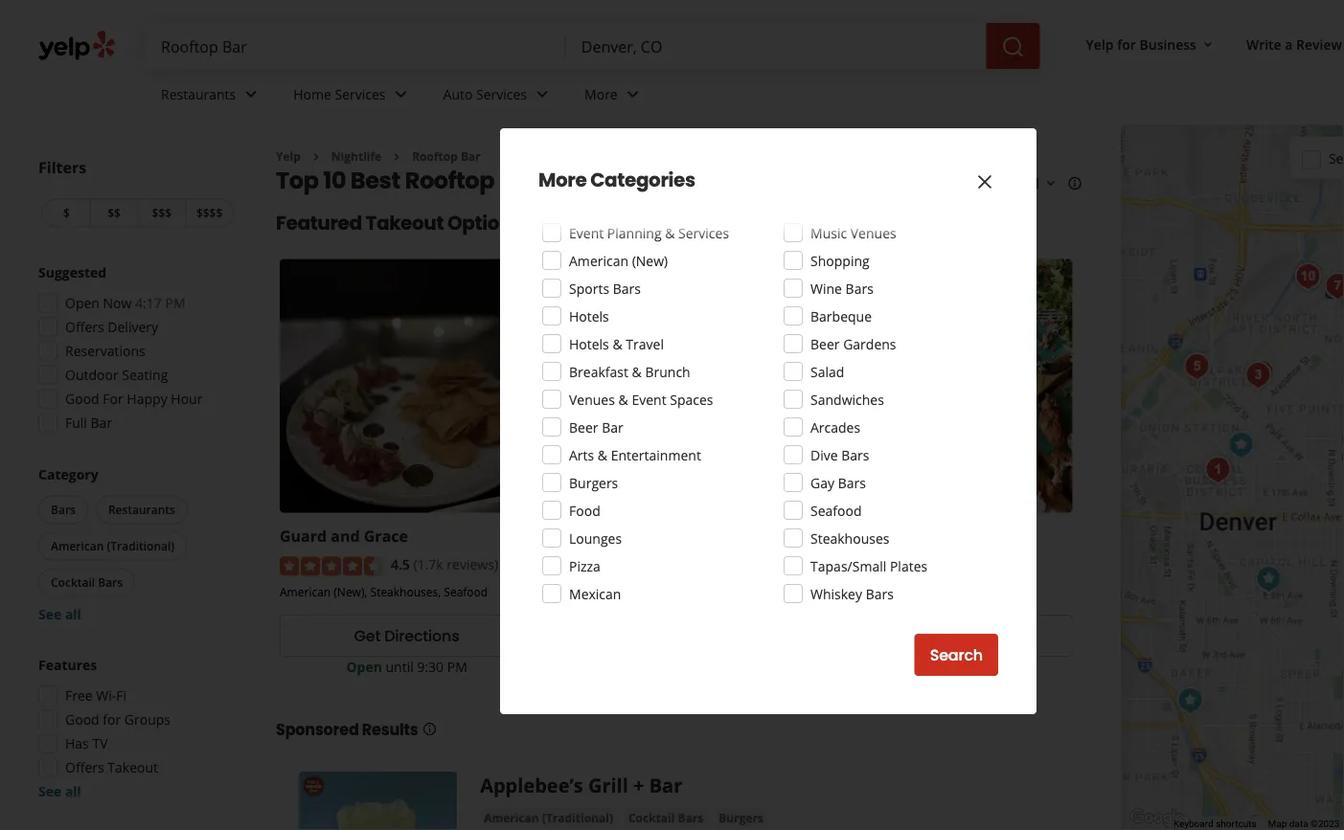 Task type: describe. For each thing, give the bounding box(es) containing it.
american (new)
[[569, 252, 668, 270]]

full bar
[[65, 414, 112, 432]]

see for category
[[38, 606, 62, 624]]

applebee's grill + bar link
[[480, 772, 683, 799]]

sandwiches
[[811, 391, 884, 409]]

burgers link
[[715, 809, 768, 829]]

$$$$ button
[[185, 198, 234, 228]]

rooftop up options
[[405, 164, 495, 196]]

bars button
[[38, 496, 88, 525]]

sponsored for sponsored results
[[276, 719, 359, 741]]

reckless noodle house image
[[1250, 561, 1289, 599]]

0 horizontal spatial open
[[65, 294, 100, 312]]

16 info v2 image for featured takeout options
[[603, 215, 618, 231]]

filters
[[38, 157, 86, 178]]

vendors
[[920, 584, 965, 600]]

breakfast & brunch
[[569, 363, 691, 381]]

free
[[65, 687, 93, 705]]

work & class image
[[1243, 355, 1281, 393]]

bar for rooftop bar
[[461, 149, 481, 164]]

street
[[885, 584, 917, 600]]

dive
[[811, 446, 838, 464]]

bar for full bar
[[91, 414, 112, 432]]

cocktail inside more categories dialog
[[569, 196, 618, 214]]

4.5 star rating image
[[280, 557, 383, 576]]

stranahan's colorado whiskey image
[[1172, 682, 1210, 721]]

breakfast
[[569, 363, 629, 381]]

10
[[323, 164, 346, 196]]

full
[[65, 414, 87, 432]]

24 chevron down v2 image for home services
[[390, 83, 413, 106]]

auto
[[443, 85, 473, 103]]

groups
[[124, 711, 171, 729]]

guard and grace image
[[1222, 426, 1261, 465]]

best
[[351, 164, 401, 196]]

restaurants link
[[146, 69, 278, 125]]

16 chevron right v2 image for rooftop bar
[[389, 149, 405, 165]]

data
[[1290, 819, 1309, 831]]

16 chevron down v2 image
[[1201, 37, 1216, 52]]

reckless noodle house
[[549, 526, 726, 546]]

group containing features
[[33, 656, 238, 802]]

results
[[362, 719, 418, 741]]

map data ©2023 g
[[1268, 819, 1345, 831]]

brunch
[[645, 363, 691, 381]]

whiskey
[[811, 585, 863, 603]]

tv
[[92, 735, 108, 753]]

features
[[38, 656, 97, 675]]

planning
[[607, 224, 662, 242]]

hotels & travel
[[569, 335, 664, 353]]

sports bars
[[569, 279, 641, 298]]

home
[[293, 85, 331, 103]]

event planning & services
[[569, 224, 729, 242]]

bars down category
[[51, 502, 76, 518]]

hour
[[171, 390, 203, 408]]

keyboard
[[1174, 819, 1214, 831]]

guard and grace link
[[280, 526, 408, 546]]

google image
[[1126, 806, 1189, 831]]

plates
[[890, 557, 928, 576]]

1 vertical spatial cocktail bars button
[[625, 809, 708, 829]]

offers for offers takeout
[[65, 759, 104, 777]]

1 horizontal spatial venues
[[851, 224, 897, 242]]

restaurants for restaurants link
[[161, 85, 236, 103]]

rooftop right best
[[412, 149, 458, 164]]

see all button for category
[[38, 606, 81, 624]]

group containing suggested
[[33, 263, 238, 438]]

bars down 'american (new)'
[[613, 279, 641, 298]]

burgers button
[[715, 809, 768, 829]]

top 10 best rooftop bar near denver, colorado
[[276, 164, 802, 196]]

bar for beer bar
[[602, 418, 624, 437]]

(1.7k
[[414, 556, 443, 574]]

bar left near on the left
[[499, 164, 539, 196]]

rooftop bar link
[[412, 149, 481, 164]]

& up (new)
[[665, 224, 675, 242]]

tapas/small
[[811, 557, 887, 576]]

bars right dive
[[842, 446, 870, 464]]

write a review link
[[1239, 27, 1345, 61]]

dive bars
[[811, 446, 870, 464]]

bars right wine
[[846, 279, 874, 298]]

24 chevron down v2 image for restaurants
[[240, 83, 263, 106]]

0 vertical spatial cocktail bars button
[[38, 569, 135, 598]]

whiskey tango foxtrot image
[[1178, 348, 1217, 386]]

burgers inside more categories dialog
[[569, 474, 618, 492]]

colorado
[[696, 164, 802, 196]]

keyboard shortcuts
[[1174, 819, 1257, 831]]

for for yelp
[[1118, 35, 1137, 53]]

free wi-fi
[[65, 687, 127, 705]]

4:17
[[135, 294, 162, 312]]

open now 4:17 pm
[[65, 294, 186, 312]]

cocktail bars inside more categories dialog
[[569, 196, 650, 214]]

more categories dialog
[[0, 0, 1345, 831]]

cocktail bars link
[[625, 809, 708, 829]]

has tv
[[65, 735, 108, 753]]

travel
[[626, 335, 664, 353]]

get
[[354, 626, 381, 647]]

cocktail down +
[[629, 811, 675, 827]]

steakhouses
[[811, 530, 890, 548]]

user actions element
[[1071, 27, 1345, 65]]

categories
[[591, 167, 696, 194]]

mcdevitt taco supply link
[[819, 526, 983, 546]]

open for view
[[882, 658, 917, 676]]

takeout for featured
[[366, 209, 444, 236]]

search button
[[915, 634, 999, 677]]

offers delivery
[[65, 318, 158, 336]]

pm for get
[[447, 658, 468, 676]]

10:00
[[952, 658, 987, 676]]

bars right gay
[[838, 474, 866, 492]]

gay bars
[[811, 474, 866, 492]]

more for more categories
[[539, 167, 587, 194]]

business inside view business link
[[933, 626, 999, 647]]

american (traditional) for the american (traditional) button to the bottom
[[484, 811, 613, 827]]

for for good
[[103, 711, 121, 729]]

sponsored for sponsored
[[530, 214, 599, 232]]

open for get
[[346, 658, 382, 676]]

applebee's grill + bar
[[480, 772, 683, 799]]

& for entertainment
[[598, 446, 608, 464]]

american (traditional) link
[[480, 809, 617, 829]]

bar right +
[[649, 772, 683, 799]]

good for good for happy hour
[[65, 390, 99, 408]]

reviews)
[[447, 556, 498, 574]]

keyboard shortcuts button
[[1174, 818, 1257, 831]]

2 vertical spatial cocktail bars
[[629, 811, 704, 827]]

tapas/small plates
[[811, 557, 928, 576]]

auto services
[[443, 85, 527, 103]]

steakhouses,
[[370, 584, 441, 600]]

salad
[[811, 363, 845, 381]]

sponsored results
[[276, 719, 418, 741]]

(new)
[[632, 252, 668, 270]]

bars down 4.7 star rating image
[[866, 585, 894, 603]]

american down 4.5 star rating image
[[280, 584, 331, 600]]

1 vertical spatial venues
[[569, 391, 615, 409]]

54thirty rooftop image
[[1199, 451, 1238, 490]]

noodle
[[619, 526, 674, 546]]

business categories element
[[146, 69, 1345, 125]]

view business
[[893, 626, 999, 647]]

$ button
[[42, 198, 90, 228]]

music venues
[[811, 224, 897, 242]]

yelp link
[[276, 149, 301, 164]]

rooftop bar
[[412, 149, 481, 164]]

sea
[[1329, 149, 1345, 167]]

16 info v2 image for top 10 best rooftop bar near denver, colorado
[[1068, 176, 1083, 191]]

bars, for mcdevitt
[[855, 584, 882, 600]]

review
[[1297, 35, 1343, 53]]

0 vertical spatial event
[[569, 224, 604, 242]]

beer gardens
[[811, 335, 897, 353]]

the red barber image
[[1319, 267, 1345, 306]]

wine
[[811, 279, 842, 298]]

applebee's
[[480, 772, 583, 799]]

24 chevron down v2 image for auto services
[[531, 83, 554, 106]]

beer for beer bar
[[569, 418, 599, 437]]

nightlife link
[[331, 149, 382, 164]]

seating
[[122, 366, 168, 384]]



Task type: vqa. For each thing, say whether or not it's contained in the screenshot.
Guaranteed inside the "Featured" group
no



Task type: locate. For each thing, give the bounding box(es) containing it.
1 horizontal spatial (traditional)
[[542, 811, 613, 827]]

seafood down 'reviews)'
[[444, 584, 488, 600]]

0 horizontal spatial seafood
[[444, 584, 488, 600]]

reckless noodle house link
[[549, 526, 726, 546]]

0 vertical spatial beer
[[811, 335, 840, 353]]

1 24 chevron down v2 image from the left
[[240, 83, 263, 106]]

$
[[63, 205, 70, 221]]

arcades
[[811, 418, 861, 437]]

american up sports bars
[[569, 252, 629, 270]]

& for brunch
[[632, 363, 642, 381]]

american inside more categories dialog
[[569, 252, 629, 270]]

american (traditional) button
[[38, 532, 187, 561], [480, 809, 617, 829]]

bars, down 4.2 star rating 'image'
[[594, 584, 621, 600]]

1 vertical spatial see all
[[38, 783, 81, 801]]

1 horizontal spatial bars,
[[855, 584, 882, 600]]

yelp for yelp link
[[276, 149, 301, 164]]

0 horizontal spatial beer
[[569, 418, 599, 437]]

1 horizontal spatial 16 info v2 image
[[603, 215, 618, 231]]

0 vertical spatial 16 info v2 image
[[1068, 176, 1083, 191]]

american (traditional) for the american (traditional) button to the top
[[51, 539, 175, 554]]

1 vertical spatial see
[[38, 783, 62, 801]]

cocktail bars, noodles
[[549, 584, 669, 600]]

cocktail bars down "bars" button on the left bottom
[[51, 575, 123, 591]]

1 vertical spatial event
[[632, 391, 667, 409]]

©2023
[[1311, 819, 1340, 831]]

services right home
[[335, 85, 386, 103]]

0 vertical spatial for
[[1118, 35, 1137, 53]]

beer
[[811, 335, 840, 353], [569, 418, 599, 437]]

suggested
[[38, 264, 107, 282]]

2 offers from the top
[[65, 759, 104, 777]]

cocktail down pizza
[[549, 584, 591, 600]]

see all button down has
[[38, 783, 81, 801]]

beer up arts
[[569, 418, 599, 437]]

bar down auto
[[461, 149, 481, 164]]

1 horizontal spatial beer
[[811, 335, 840, 353]]

0 vertical spatial (traditional)
[[107, 539, 175, 554]]

24 chevron down v2 image inside more link
[[622, 83, 645, 106]]

services for home services
[[335, 85, 386, 103]]

business up 10:00 on the bottom right of page
[[933, 626, 999, 647]]

24 chevron down v2 image inside restaurants link
[[240, 83, 263, 106]]

4.5 (1.7k reviews)
[[391, 556, 498, 574]]

24 chevron down v2 image
[[531, 83, 554, 106], [622, 83, 645, 106]]

see for features
[[38, 783, 62, 801]]

bar up arts & entertainment on the bottom of the page
[[602, 418, 624, 437]]

16 info v2 image up 'american (new)'
[[603, 215, 618, 231]]

0 horizontal spatial pm
[[165, 294, 186, 312]]

cocktail bars button down +
[[625, 809, 708, 829]]

24 chevron down v2 image right auto services
[[531, 83, 554, 106]]

yelp for business button
[[1079, 27, 1224, 61]]

top
[[276, 164, 319, 196]]

offers up the reservations
[[65, 318, 104, 336]]

for down wi-
[[103, 711, 121, 729]]

24 chevron down v2 image inside home services link
[[390, 83, 413, 106]]

pm right 4:17 on the top of the page
[[165, 294, 186, 312]]

1 offers from the top
[[65, 318, 104, 336]]

see all
[[38, 606, 81, 624], [38, 783, 81, 801]]

american (new), steakhouses, seafood
[[280, 584, 488, 600]]

featured takeout options
[[276, 209, 522, 236]]

0 vertical spatial see
[[38, 606, 62, 624]]

open until 9:30 pm
[[346, 658, 468, 676]]

american (traditional)
[[51, 539, 175, 554], [484, 811, 613, 827]]

0 horizontal spatial 16 info v2 image
[[422, 722, 438, 737]]

map region
[[1020, 19, 1345, 831]]

1 vertical spatial all
[[65, 783, 81, 801]]

1 see all button from the top
[[38, 606, 81, 624]]

0 vertical spatial more
[[585, 85, 618, 103]]

1 vertical spatial more
[[539, 167, 587, 194]]

0 vertical spatial hotels
[[569, 307, 609, 325]]

bars, for reckless
[[594, 584, 621, 600]]

9:30
[[417, 658, 444, 676]]

1 vertical spatial see all button
[[38, 783, 81, 801]]

shopping
[[811, 252, 870, 270]]

24 chevron down v2 image inside the auto services link
[[531, 83, 554, 106]]

hotels up the breakfast
[[569, 335, 609, 353]]

for left 16 chevron down v2 image
[[1118, 35, 1137, 53]]

0 horizontal spatial bars,
[[594, 584, 621, 600]]

death & co image
[[1240, 357, 1278, 395]]

auto services link
[[428, 69, 569, 125]]

cocktail bars down more categories
[[569, 196, 650, 214]]

close image
[[974, 171, 997, 194]]

0 horizontal spatial american (traditional) button
[[38, 532, 187, 561]]

1 horizontal spatial for
[[1118, 35, 1137, 53]]

noodles
[[624, 584, 669, 600]]

open down get
[[346, 658, 382, 676]]

beer for beer gardens
[[811, 335, 840, 353]]

24 chevron down v2 image
[[240, 83, 263, 106], [390, 83, 413, 106]]

1 vertical spatial american (traditional)
[[484, 811, 613, 827]]

bars down categories
[[622, 196, 650, 214]]

takeout down tv at left
[[108, 759, 158, 777]]

24 chevron down v2 image up categories
[[622, 83, 645, 106]]

spaces
[[670, 391, 713, 409]]

offers for offers delivery
[[65, 318, 104, 336]]

2 vertical spatial 16 info v2 image
[[422, 722, 438, 737]]

view business link
[[819, 615, 1073, 657]]

16 info v2 image right results
[[422, 722, 438, 737]]

0 vertical spatial american (traditional)
[[51, 539, 175, 554]]

& right arts
[[598, 446, 608, 464]]

all
[[65, 606, 81, 624], [65, 783, 81, 801]]

american (traditional) down restaurants button
[[51, 539, 175, 554]]

0 vertical spatial venues
[[851, 224, 897, 242]]

cocktail down "bars" button on the left bottom
[[51, 575, 95, 591]]

tacos,
[[819, 584, 852, 600]]

american (traditional) button down restaurants button
[[38, 532, 187, 561]]

restaurants inside the business categories element
[[161, 85, 236, 103]]

4.2 star rating image
[[549, 557, 653, 576]]

1 vertical spatial restaurants
[[108, 502, 175, 518]]

american (traditional) button down applebee's
[[480, 809, 617, 829]]

sports
[[569, 279, 610, 298]]

bars left burgers 'button' on the right bottom
[[678, 811, 704, 827]]

1 horizontal spatial services
[[476, 85, 527, 103]]

0 horizontal spatial 16 chevron right v2 image
[[308, 149, 324, 165]]

for inside yelp for business button
[[1118, 35, 1137, 53]]

2 vertical spatial group
[[33, 656, 238, 802]]

outdoor seating
[[65, 366, 168, 384]]

event down brunch
[[632, 391, 667, 409]]

2 until from the left
[[921, 658, 949, 676]]

0 horizontal spatial cocktail bars button
[[38, 569, 135, 598]]

24 chevron down v2 image for more
[[622, 83, 645, 106]]

sponsored left results
[[276, 719, 359, 741]]

takeout for offers
[[108, 759, 158, 777]]

1 vertical spatial (traditional)
[[542, 811, 613, 827]]

1 horizontal spatial until
[[921, 658, 949, 676]]

venues up beer bar
[[569, 391, 615, 409]]

1 bars, from the left
[[594, 584, 621, 600]]

2 24 chevron down v2 image from the left
[[622, 83, 645, 106]]

1 vertical spatial for
[[103, 711, 121, 729]]

open
[[65, 294, 100, 312], [346, 658, 382, 676], [882, 658, 917, 676]]

lounges
[[569, 530, 622, 548]]

barbeque
[[811, 307, 872, 325]]

grill
[[588, 772, 629, 799]]

1 horizontal spatial cocktail bars button
[[625, 809, 708, 829]]

1 vertical spatial yelp
[[276, 149, 301, 164]]

1 horizontal spatial 16 chevron right v2 image
[[389, 149, 405, 165]]

music
[[811, 224, 847, 242]]

more inside the business categories element
[[585, 85, 618, 103]]

1 horizontal spatial 24 chevron down v2 image
[[622, 83, 645, 106]]

pm
[[165, 294, 186, 312], [447, 658, 468, 676], [990, 658, 1010, 676]]

services for auto services
[[476, 85, 527, 103]]

0 vertical spatial offers
[[65, 318, 104, 336]]

1 see from the top
[[38, 606, 62, 624]]

bars,
[[594, 584, 621, 600], [855, 584, 882, 600]]

0 horizontal spatial takeout
[[108, 759, 158, 777]]

1 vertical spatial business
[[933, 626, 999, 647]]

yelp for yelp for business
[[1086, 35, 1114, 53]]

burgers right cocktail bars link
[[719, 811, 764, 827]]

business left 16 chevron down v2 image
[[1140, 35, 1197, 53]]

1 horizontal spatial seafood
[[811, 502, 862, 520]]

2 16 chevron right v2 image from the left
[[389, 149, 405, 165]]

event
[[569, 224, 604, 242], [632, 391, 667, 409]]

now
[[103, 294, 132, 312]]

(traditional) down the applebee's grill + bar
[[542, 811, 613, 827]]

business inside yelp for business button
[[1140, 35, 1197, 53]]

more inside dialog
[[539, 167, 587, 194]]

2 see all from the top
[[38, 783, 81, 801]]

see all up features
[[38, 606, 81, 624]]

1 horizontal spatial yelp
[[1086, 35, 1114, 53]]

2 bars, from the left
[[855, 584, 882, 600]]

cocktail bars button
[[38, 569, 135, 598], [625, 809, 708, 829]]

1 horizontal spatial sponsored
[[530, 214, 599, 232]]

0 vertical spatial cocktail bars
[[569, 196, 650, 214]]

mcdevitt
[[819, 526, 888, 546]]

4.7 star rating image
[[819, 557, 922, 576]]

16 info v2 image
[[1068, 176, 1083, 191], [603, 215, 618, 231], [422, 722, 438, 737]]

None search field
[[146, 23, 1044, 69]]

2 all from the top
[[65, 783, 81, 801]]

1 until from the left
[[386, 658, 414, 676]]

good down free
[[65, 711, 99, 729]]

1 horizontal spatial open
[[346, 658, 382, 676]]

all down offers takeout
[[65, 783, 81, 801]]

more up more categories
[[585, 85, 618, 103]]

until down view business
[[921, 658, 949, 676]]

a
[[1286, 35, 1293, 53]]

bar right 'full'
[[91, 414, 112, 432]]

pm for view
[[990, 658, 1010, 676]]

pm right 10:00 on the bottom right of page
[[990, 658, 1010, 676]]

until
[[386, 658, 414, 676], [921, 658, 949, 676]]

house
[[678, 526, 726, 546]]

directions
[[384, 626, 460, 647]]

search image
[[1002, 36, 1025, 59]]

more for more
[[585, 85, 618, 103]]

1 horizontal spatial business
[[1140, 35, 1197, 53]]

2 see from the top
[[38, 783, 62, 801]]

2 see all button from the top
[[38, 783, 81, 801]]

business
[[1140, 35, 1197, 53], [933, 626, 999, 647]]

offers down has tv in the left of the page
[[65, 759, 104, 777]]

bar ac image
[[1198, 450, 1237, 489]]

1 vertical spatial seafood
[[444, 584, 488, 600]]

& up venues & event spaces
[[632, 363, 642, 381]]

see all for features
[[38, 783, 81, 801]]

american down applebee's
[[484, 811, 539, 827]]

nightlife
[[331, 149, 382, 164]]

services right planning
[[679, 224, 729, 242]]

more left categories
[[539, 167, 587, 194]]

+
[[634, 772, 644, 799]]

yelp inside button
[[1086, 35, 1114, 53]]

16 chevron right v2 image right nightlife
[[389, 149, 405, 165]]

2 24 chevron down v2 image from the left
[[390, 83, 413, 106]]

wi-
[[96, 687, 116, 705]]

1 horizontal spatial takeout
[[366, 209, 444, 236]]

$$
[[108, 205, 121, 221]]

good for groups
[[65, 711, 171, 729]]

see all button for features
[[38, 783, 81, 801]]

sponsored down near on the left
[[530, 214, 599, 232]]

services right auto
[[476, 85, 527, 103]]

bars, down 4.7 star rating image
[[855, 584, 882, 600]]

beer up salad
[[811, 335, 840, 353]]

yelp for business
[[1086, 35, 1197, 53]]

1 vertical spatial takeout
[[108, 759, 158, 777]]

all for category
[[65, 606, 81, 624]]

bars down restaurants button
[[98, 575, 123, 591]]

all up features
[[65, 606, 81, 624]]

1 horizontal spatial american (traditional)
[[484, 811, 613, 827]]

0 horizontal spatial venues
[[569, 391, 615, 409]]

& down the 'breakfast & brunch'
[[619, 391, 628, 409]]

& for event
[[619, 391, 628, 409]]

16 chevron right v2 image right yelp link
[[308, 149, 324, 165]]

until left the 9:30
[[386, 658, 414, 676]]

cocktail bars down +
[[629, 811, 704, 827]]

0 vertical spatial yelp
[[1086, 35, 1114, 53]]

2 good from the top
[[65, 711, 99, 729]]

0 horizontal spatial (traditional)
[[107, 539, 175, 554]]

0 vertical spatial see all button
[[38, 606, 81, 624]]

1 hotels from the top
[[569, 307, 609, 325]]

open down the suggested
[[65, 294, 100, 312]]

1 vertical spatial sponsored
[[276, 719, 359, 741]]

& left travel
[[613, 335, 623, 353]]

get directions link
[[280, 615, 534, 657]]

0 horizontal spatial 24 chevron down v2 image
[[240, 83, 263, 106]]

sponsored
[[530, 214, 599, 232], [276, 719, 359, 741]]

takeout inside group
[[108, 759, 158, 777]]

services inside more categories dialog
[[679, 224, 729, 242]]

mcdevitt taco supply image
[[1290, 258, 1328, 296], [1290, 258, 1328, 296]]

all for features
[[65, 783, 81, 801]]

0 vertical spatial business
[[1140, 35, 1197, 53]]

0 horizontal spatial sponsored
[[276, 719, 359, 741]]

pizza
[[569, 557, 601, 576]]

burgers inside burgers 'button'
[[719, 811, 764, 827]]

more categories
[[539, 167, 696, 194]]

1 horizontal spatial american (traditional) button
[[480, 809, 617, 829]]

until for directions
[[386, 658, 414, 676]]

gay
[[811, 474, 835, 492]]

0 vertical spatial sponsored
[[530, 214, 599, 232]]

hotels down the sports
[[569, 307, 609, 325]]

0 horizontal spatial for
[[103, 711, 121, 729]]

wine bars
[[811, 279, 874, 298]]

1 horizontal spatial burgers
[[719, 811, 764, 827]]

until for business
[[921, 658, 949, 676]]

cocktail down more categories
[[569, 196, 618, 214]]

open down view
[[882, 658, 917, 676]]

takeout down best
[[366, 209, 444, 236]]

2 horizontal spatial pm
[[990, 658, 1010, 676]]

restaurants for restaurants button
[[108, 502, 175, 518]]

near
[[543, 164, 598, 196]]

reservations
[[65, 342, 145, 360]]

venues up shopping
[[851, 224, 897, 242]]

restaurants inside button
[[108, 502, 175, 518]]

1 vertical spatial 16 info v2 image
[[603, 215, 618, 231]]

0 vertical spatial seafood
[[811, 502, 862, 520]]

24 chevron down v2 image left auto
[[390, 83, 413, 106]]

event up 'american (new)'
[[569, 224, 604, 242]]

1 24 chevron down v2 image from the left
[[531, 83, 554, 106]]

0 vertical spatial group
[[33, 263, 238, 438]]

0 vertical spatial american (traditional) button
[[38, 532, 187, 561]]

1 vertical spatial beer
[[569, 418, 599, 437]]

(traditional) down restaurants button
[[107, 539, 175, 554]]

good for good for groups
[[65, 711, 99, 729]]

group containing category
[[35, 465, 238, 624]]

for
[[1118, 35, 1137, 53], [103, 711, 121, 729]]

1 vertical spatial burgers
[[719, 811, 764, 827]]

16 chevron right v2 image
[[308, 149, 324, 165], [389, 149, 405, 165]]

0 horizontal spatial 24 chevron down v2 image
[[531, 83, 554, 106]]

hotels for hotels & travel
[[569, 335, 609, 353]]

supply
[[932, 526, 983, 546]]

1 vertical spatial offers
[[65, 759, 104, 777]]

0 horizontal spatial business
[[933, 626, 999, 647]]

& for travel
[[613, 335, 623, 353]]

map
[[1268, 819, 1287, 831]]

bar inside more categories dialog
[[602, 418, 624, 437]]

see all button up features
[[38, 606, 81, 624]]

1 vertical spatial group
[[35, 465, 238, 624]]

16 info v2 image right close icon
[[1068, 176, 1083, 191]]

group
[[33, 263, 238, 438], [35, 465, 238, 624], [33, 656, 238, 802]]

1 good from the top
[[65, 390, 99, 408]]

pm right the 9:30
[[447, 658, 468, 676]]

16 chevron right v2 image for nightlife
[[308, 149, 324, 165]]

hotels for hotels
[[569, 307, 609, 325]]

0 horizontal spatial event
[[569, 224, 604, 242]]

american down "bars" button on the left bottom
[[51, 539, 104, 554]]

2 horizontal spatial open
[[882, 658, 917, 676]]

bars
[[622, 196, 650, 214], [613, 279, 641, 298], [846, 279, 874, 298], [842, 446, 870, 464], [838, 474, 866, 492], [51, 502, 76, 518], [98, 575, 123, 591], [866, 585, 894, 603], [678, 811, 704, 827]]

1 vertical spatial good
[[65, 711, 99, 729]]

0 horizontal spatial american (traditional)
[[51, 539, 175, 554]]

0 vertical spatial takeout
[[366, 209, 444, 236]]

home services
[[293, 85, 386, 103]]

24 chevron down v2 image left home
[[240, 83, 263, 106]]

0 vertical spatial restaurants
[[161, 85, 236, 103]]

good up 'full'
[[65, 390, 99, 408]]

1 horizontal spatial event
[[632, 391, 667, 409]]

american (traditional) down applebee's
[[484, 811, 613, 827]]

see all button
[[38, 606, 81, 624], [38, 783, 81, 801]]

1 see all from the top
[[38, 606, 81, 624]]

see all for category
[[38, 606, 81, 624]]

0 horizontal spatial burgers
[[569, 474, 618, 492]]

seafood down gay bars
[[811, 502, 862, 520]]

1 vertical spatial cocktail bars
[[51, 575, 123, 591]]

has
[[65, 735, 89, 753]]

1 all from the top
[[65, 606, 81, 624]]

0 horizontal spatial until
[[386, 658, 414, 676]]

0 horizontal spatial services
[[335, 85, 386, 103]]

1 vertical spatial american (traditional) button
[[480, 809, 617, 829]]

cocktail bars button down "bars" button on the left bottom
[[38, 569, 135, 598]]

yelp left 10
[[276, 149, 301, 164]]

0 vertical spatial good
[[65, 390, 99, 408]]

1 16 chevron right v2 image from the left
[[308, 149, 324, 165]]

2 hotels from the top
[[569, 335, 609, 353]]

category
[[38, 466, 98, 484]]

grace
[[364, 526, 408, 546]]

0 vertical spatial burgers
[[569, 474, 618, 492]]

1 horizontal spatial 24 chevron down v2 image
[[390, 83, 413, 106]]

yelp right search image
[[1086, 35, 1114, 53]]

offers
[[65, 318, 104, 336], [65, 759, 104, 777]]

0 horizontal spatial yelp
[[276, 149, 301, 164]]

seafood inside more categories dialog
[[811, 502, 862, 520]]

mexican
[[569, 585, 621, 603]]

burgers up food
[[569, 474, 618, 492]]

2 horizontal spatial 16 info v2 image
[[1068, 176, 1083, 191]]

1 horizontal spatial pm
[[447, 658, 468, 676]]

see
[[38, 606, 62, 624], [38, 783, 62, 801]]

see all down has
[[38, 783, 81, 801]]



